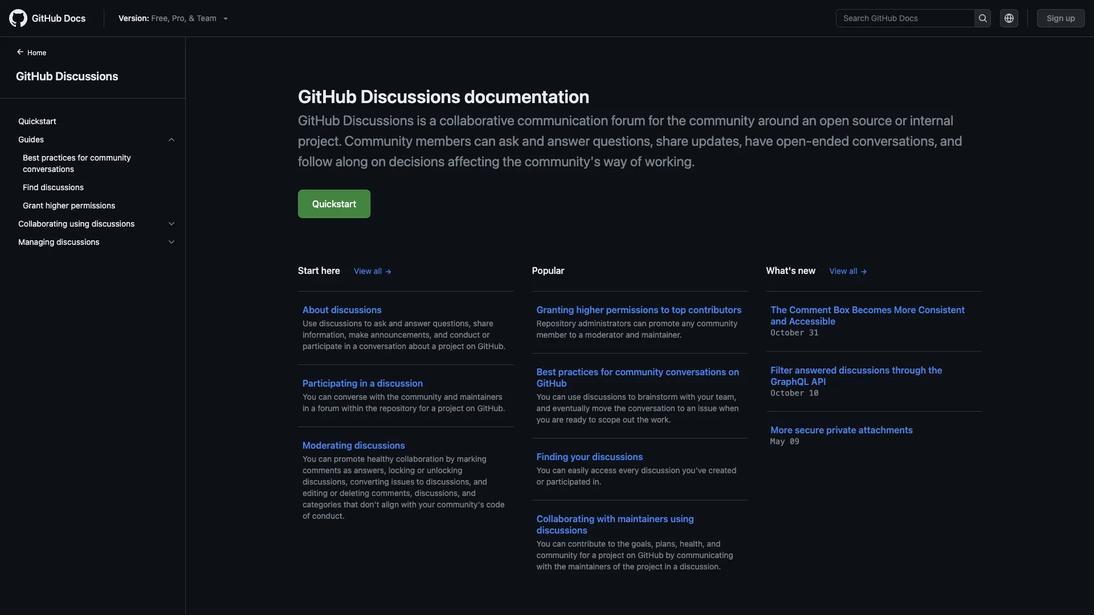 Task type: vqa. For each thing, say whether or not it's contained in the screenshot.
permissions for Granting
yes



Task type: locate. For each thing, give the bounding box(es) containing it.
0 horizontal spatial higher
[[45, 201, 69, 210]]

communication
[[518, 112, 608, 128]]

discussions left through
[[839, 365, 890, 376]]

collaborating inside dropdown button
[[18, 219, 67, 229]]

can inside collaborating with maintainers using discussions you can contribute to the goals, plans, health, and community for a project on github by communicating with the maintainers of the project in a discussion.
[[553, 539, 566, 549]]

of inside github discussions documentation github discussions is a collaborative communication forum for the community around an open source or internal project. community members can ask and answer questions, share updates, have open-ended conversations, and follow along on decisions affecting the community's way of working.
[[630, 153, 642, 169]]

1 horizontal spatial answer
[[547, 133, 590, 149]]

announcements,
[[371, 330, 432, 340]]

for down contribute
[[580, 551, 590, 560]]

0 vertical spatial by
[[446, 455, 455, 464]]

by down plans,
[[666, 551, 675, 560]]

0 vertical spatial conversations
[[23, 164, 74, 174]]

1 vertical spatial october
[[771, 388, 804, 398]]

to
[[661, 305, 670, 315], [364, 319, 372, 328], [569, 330, 577, 340], [628, 392, 636, 402], [677, 404, 685, 413], [589, 415, 596, 425], [417, 477, 424, 487], [608, 539, 615, 549]]

0 horizontal spatial questions,
[[433, 319, 471, 328]]

0 horizontal spatial conversations
[[23, 164, 74, 174]]

higher inside github discussions element
[[45, 201, 69, 210]]

collaborating up managing
[[18, 219, 67, 229]]

ready
[[566, 415, 587, 425]]

0 horizontal spatial your
[[419, 500, 435, 510]]

sc 9kayk9 0 image inside collaborating using discussions dropdown button
[[167, 219, 176, 229]]

Search GitHub Docs search field
[[837, 10, 975, 27]]

of inside moderating discussions you can promote healthy collaboration by marking comments as answers, locking or unlocking discussions, converting issues to discussions, and editing or deleting comments, discussions, and categories that don't align with your community's code of conduct.
[[303, 512, 310, 521]]

is
[[417, 112, 426, 128]]

community down contributors
[[697, 319, 738, 328]]

1 vertical spatial an
[[687, 404, 696, 413]]

1 vertical spatial answer
[[405, 319, 431, 328]]

work.
[[651, 415, 671, 425]]

None search field
[[836, 9, 991, 27]]

1 vertical spatial questions,
[[433, 319, 471, 328]]

0 vertical spatial using
[[70, 219, 89, 229]]

1 horizontal spatial questions,
[[593, 133, 653, 149]]

community's left code at bottom left
[[437, 500, 484, 510]]

0 horizontal spatial forum
[[318, 404, 339, 413]]

sc 9kayk9 0 image inside guides dropdown button
[[167, 135, 176, 144]]

on down 'goals,'
[[627, 551, 636, 560]]

your up easily
[[571, 452, 590, 463]]

2 view all link from the left
[[830, 265, 868, 277]]

0 vertical spatial higher
[[45, 201, 69, 210]]

discussion right 'every' on the bottom right of the page
[[641, 466, 680, 475]]

october
[[771, 328, 804, 338], [771, 388, 804, 398]]

1 horizontal spatial share
[[656, 133, 689, 149]]

or
[[895, 112, 907, 128], [482, 330, 490, 340], [417, 466, 425, 475], [537, 477, 544, 487], [330, 489, 338, 498]]

you inside moderating discussions you can promote healthy collaboration by marking comments as answers, locking or unlocking discussions, converting issues to discussions, and editing or deleting comments, discussions, and categories that don't align with your community's code of conduct.
[[303, 455, 316, 464]]

0 horizontal spatial discussion
[[377, 378, 423, 389]]

your right align
[[419, 500, 435, 510]]

community
[[345, 133, 413, 149]]

quickstart inside github discussions element
[[18, 117, 56, 126]]

1 vertical spatial best
[[537, 367, 556, 378]]

0 horizontal spatial using
[[70, 219, 89, 229]]

to down the move
[[589, 415, 596, 425]]

moderating
[[303, 440, 352, 451]]

marking
[[457, 455, 487, 464]]

october down the
[[771, 328, 804, 338]]

discussions down home link
[[55, 69, 118, 82]]

answer up the announcements,
[[405, 319, 431, 328]]

you've
[[682, 466, 706, 475]]

discussions inside best practices for community conversations on github you can use discussions to brainstorm with your team, and eventually move the conversation to an issue when you are ready to scope out the work.
[[583, 392, 626, 402]]

0 vertical spatial practices
[[41, 153, 76, 162]]

1 horizontal spatial your
[[571, 452, 590, 463]]

a down participating
[[311, 404, 316, 413]]

conversation down the announcements,
[[359, 342, 406, 351]]

with inside best practices for community conversations on github you can use discussions to brainstorm with your team, and eventually move the conversation to an issue when you are ready to scope out the work.
[[680, 392, 695, 402]]

share inside about discussions use discussions to ask and answer questions, share information, make announcements, and conduct or participate in a conversation about a project on github.
[[473, 319, 494, 328]]

1 vertical spatial using
[[671, 514, 694, 525]]

to right contribute
[[608, 539, 615, 549]]

version:
[[119, 13, 149, 23]]

0 vertical spatial promote
[[649, 319, 680, 328]]

becomes
[[852, 305, 892, 315]]

your inside best practices for community conversations on github you can use discussions to brainstorm with your team, and eventually move the conversation to an issue when you are ready to scope out the work.
[[698, 392, 714, 402]]

search image
[[978, 14, 988, 23]]

may 09 element
[[771, 437, 800, 447]]

participate
[[303, 342, 342, 351]]

in inside about discussions use discussions to ask and answer questions, share information, make announcements, and conduct or participate in a conversation about a project on github.
[[344, 342, 351, 351]]

1 horizontal spatial practices
[[558, 367, 599, 378]]

view right here
[[354, 266, 372, 276]]

more right the becomes
[[894, 305, 916, 315]]

1 vertical spatial share
[[473, 319, 494, 328]]

permissions down find discussions link
[[71, 201, 115, 210]]

1 vertical spatial discussion
[[641, 466, 680, 475]]

best inside best practices for community conversations
[[23, 153, 39, 162]]

view all link
[[354, 265, 392, 277], [830, 265, 868, 277]]

1 vertical spatial collaborating
[[537, 514, 595, 525]]

1 horizontal spatial view all link
[[830, 265, 868, 277]]

practices
[[41, 153, 76, 162], [558, 367, 599, 378]]

issues
[[391, 477, 414, 487]]

your
[[698, 392, 714, 402], [571, 452, 590, 463], [419, 500, 435, 510]]

answer
[[547, 133, 590, 149], [405, 319, 431, 328]]

github. inside participating in a discussion you can converse with the community and maintainers in a forum within the repository for a project on github.
[[477, 404, 505, 413]]

can inside github discussions documentation github discussions is a collaborative communication forum for the community around an open source or internal project. community members can ask and answer questions, share updates, have open-ended conversations, and follow along on decisions affecting the community's way of working.
[[474, 133, 496, 149]]

1 horizontal spatial an
[[802, 112, 817, 128]]

1 horizontal spatial ask
[[499, 133, 519, 149]]

ask down collaborative
[[499, 133, 519, 149]]

ask
[[499, 133, 519, 149], [374, 319, 387, 328]]

community up repository
[[401, 392, 442, 402]]

community inside collaborating with maintainers using discussions you can contribute to the goals, plans, health, and community for a project on github by communicating with the maintainers of the project in a discussion.
[[537, 551, 577, 560]]

and inside collaborating with maintainers using discussions you can contribute to the goals, plans, health, and community for a project on github by communicating with the maintainers of the project in a discussion.
[[707, 539, 721, 549]]

of inside collaborating with maintainers using discussions you can contribute to the goals, plans, health, and community for a project on github by communicating with the maintainers of the project in a discussion.
[[613, 562, 621, 572]]

can inside moderating discussions you can promote healthy collaboration by marking comments as answers, locking or unlocking discussions, converting issues to discussions, and editing or deleting comments, discussions, and categories that don't align with your community's code of conduct.
[[318, 455, 332, 464]]

0 vertical spatial discussion
[[377, 378, 423, 389]]

can up participated
[[553, 466, 566, 475]]

permissions up administrators
[[606, 305, 659, 315]]

1 horizontal spatial promote
[[649, 319, 680, 328]]

best for best practices for community conversations on github you can use discussions to brainstorm with your team, and eventually move the conversation to an issue when you are ready to scope out the work.
[[537, 367, 556, 378]]

1 horizontal spatial forum
[[611, 112, 646, 128]]

project inside participating in a discussion you can converse with the community and maintainers in a forum within the repository for a project on github.
[[438, 404, 464, 413]]

view all right here
[[354, 266, 382, 276]]

on down community
[[371, 153, 386, 169]]

1 vertical spatial your
[[571, 452, 590, 463]]

repository
[[380, 404, 417, 413]]

granting higher permissions to top contributors repository administrators can promote any community member to a moderator and maintainer.
[[537, 305, 742, 340]]

1 horizontal spatial view
[[830, 266, 847, 276]]

an left "open"
[[802, 112, 817, 128]]

for up working.
[[649, 112, 664, 128]]

discussions inside filter answered discussions through the graphql api october 10
[[839, 365, 890, 376]]

pro,
[[172, 13, 187, 23]]

and inside the comment box becomes more consistent and accessible october 31
[[771, 316, 787, 327]]

forum left the within
[[318, 404, 339, 413]]

you up the you
[[537, 392, 550, 402]]

collaborating using discussions button
[[14, 215, 181, 233]]

discussion inside participating in a discussion you can converse with the community and maintainers in a forum within the repository for a project on github.
[[377, 378, 423, 389]]

practices for best practices for community conversations
[[41, 153, 76, 162]]

questions, up "way"
[[593, 133, 653, 149]]

quickstart down along
[[312, 199, 356, 209]]

conversations up issue
[[666, 367, 726, 378]]

view
[[354, 266, 372, 276], [830, 266, 847, 276]]

for inside participating in a discussion you can converse with the community and maintainers in a forum within the repository for a project on github.
[[419, 404, 429, 413]]

best practices for community conversations
[[23, 153, 131, 174]]

for up the move
[[601, 367, 613, 378]]

collaborating with maintainers using discussions you can contribute to the goals, plans, health, and community for a project on github by communicating with the maintainers of the project in a discussion.
[[537, 514, 733, 572]]

practices inside best practices for community conversations on github you can use discussions to brainstorm with your team, and eventually move the conversation to an issue when you are ready to scope out the work.
[[558, 367, 599, 378]]

an inside best practices for community conversations on github you can use discussions to brainstorm with your team, and eventually move the conversation to an issue when you are ready to scope out the work.
[[687, 404, 696, 413]]

0 horizontal spatial by
[[446, 455, 455, 464]]

converse
[[334, 392, 367, 402]]

1 horizontal spatial quickstart link
[[298, 190, 371, 218]]

1 all from the left
[[374, 266, 382, 276]]

0 horizontal spatial view all link
[[354, 265, 392, 277]]

view all link up box
[[830, 265, 868, 277]]

1 vertical spatial quickstart link
[[298, 190, 371, 218]]

you up the comments
[[303, 455, 316, 464]]

2 view all from the left
[[830, 266, 858, 276]]

0 horizontal spatial collaborating
[[18, 219, 67, 229]]

view right the new
[[830, 266, 847, 276]]

way
[[604, 153, 627, 169]]

share up working.
[[656, 133, 689, 149]]

you inside finding your discussions you can easily access every discussion you've created or participated in.
[[537, 466, 550, 475]]

can down participating
[[318, 392, 332, 402]]

best down guides
[[23, 153, 39, 162]]

discussion inside finding your discussions you can easily access every discussion you've created or participated in.
[[641, 466, 680, 475]]

sc 9kayk9 0 image
[[167, 135, 176, 144], [167, 219, 176, 229]]

0 vertical spatial sc 9kayk9 0 image
[[167, 135, 176, 144]]

permissions inside granting higher permissions to top contributors repository administrators can promote any community member to a moderator and maintainer.
[[606, 305, 659, 315]]

1 horizontal spatial by
[[666, 551, 675, 560]]

practices inside best practices for community conversations
[[41, 153, 76, 162]]

forum inside github discussions documentation github discussions is a collaborative communication forum for the community around an open source or internal project. community members can ask and answer questions, share updates, have open-ended conversations, and follow along on decisions affecting the community's way of working.
[[611, 112, 646, 128]]

quickstart link up best practices for community conversations link at the left top of page
[[14, 112, 181, 131]]

1 view from the left
[[354, 266, 372, 276]]

discussions for github discussions
[[55, 69, 118, 82]]

1 october from the top
[[771, 328, 804, 338]]

on up marking
[[466, 404, 475, 413]]

maintainers inside participating in a discussion you can converse with the community and maintainers in a forum within the repository for a project on github.
[[460, 392, 503, 402]]

1 horizontal spatial community's
[[525, 153, 601, 169]]

can inside finding your discussions you can easily access every discussion you've created or participated in.
[[553, 466, 566, 475]]

view all right the new
[[830, 266, 858, 276]]

2 october from the top
[[771, 388, 804, 398]]

or right conduct
[[482, 330, 490, 340]]

2 all from the left
[[849, 266, 858, 276]]

affecting
[[448, 153, 500, 169]]

or inside finding your discussions you can easily access every discussion you've created or participated in.
[[537, 477, 544, 487]]

collaborating inside collaborating with maintainers using discussions you can contribute to the goals, plans, health, and community for a project on github by communicating with the maintainers of the project in a discussion.
[[537, 514, 595, 525]]

share up conduct
[[473, 319, 494, 328]]

0 vertical spatial best
[[23, 153, 39, 162]]

discussions
[[41, 183, 84, 192], [92, 219, 135, 229], [56, 237, 100, 247], [331, 305, 382, 315], [319, 319, 362, 328], [839, 365, 890, 376], [583, 392, 626, 402], [354, 440, 405, 451], [592, 452, 643, 463], [537, 525, 587, 536]]

community inside github discussions documentation github discussions is a collaborative communication forum for the community around an open source or internal project. community members can ask and answer questions, share updates, have open-ended conversations, and follow along on decisions affecting the community's way of working.
[[689, 112, 755, 128]]

with inside moderating discussions you can promote healthy collaboration by marking comments as answers, locking or unlocking discussions, converting issues to discussions, and editing or deleting comments, discussions, and categories that don't align with your community's code of conduct.
[[401, 500, 417, 510]]

by
[[446, 455, 455, 464], [666, 551, 675, 560]]

your up issue
[[698, 392, 714, 402]]

a left moderator
[[579, 330, 583, 340]]

2 guides element from the top
[[9, 149, 185, 215]]

using
[[70, 219, 89, 229], [671, 514, 694, 525]]

community's down "communication"
[[525, 153, 601, 169]]

2 view from the left
[[830, 266, 847, 276]]

1 vertical spatial permissions
[[606, 305, 659, 315]]

moderating discussions you can promote healthy collaboration by marking comments as answers, locking or unlocking discussions, converting issues to discussions, and editing or deleting comments, discussions, and categories that don't align with your community's code of conduct.
[[303, 440, 505, 521]]

0 horizontal spatial view
[[354, 266, 372, 276]]

questions, up conduct
[[433, 319, 471, 328]]

internal
[[910, 112, 954, 128]]

0 horizontal spatial ask
[[374, 319, 387, 328]]

permissions
[[71, 201, 115, 210], [606, 305, 659, 315]]

you left contribute
[[537, 539, 550, 549]]

finding
[[537, 452, 569, 463]]

1 horizontal spatial discussion
[[641, 466, 680, 475]]

share inside github discussions documentation github discussions is a collaborative communication forum for the community around an open source or internal project. community members can ask and answer questions, share updates, have open-ended conversations, and follow along on decisions affecting the community's way of working.
[[656, 133, 689, 149]]

1 horizontal spatial using
[[671, 514, 694, 525]]

conversations inside best practices for community conversations
[[23, 164, 74, 174]]

1 vertical spatial sc 9kayk9 0 image
[[167, 219, 176, 229]]

31
[[809, 328, 819, 338]]

best inside best practices for community conversations on github you can use discussions to brainstorm with your team, and eventually move the conversation to an issue when you are ready to scope out the work.
[[537, 367, 556, 378]]

discussions inside finding your discussions you can easily access every discussion you've created or participated in.
[[592, 452, 643, 463]]

1 view all link from the left
[[354, 265, 392, 277]]

1 guides element from the top
[[9, 131, 185, 215]]

guides element
[[9, 131, 185, 215], [9, 149, 185, 215]]

october inside the comment box becomes more consistent and accessible october 31
[[771, 328, 804, 338]]

2 vertical spatial your
[[419, 500, 435, 510]]

categories
[[303, 500, 341, 510]]

in up converse at the left of page
[[360, 378, 368, 389]]

0 horizontal spatial best
[[23, 153, 39, 162]]

more secure private attachments may 09
[[771, 425, 913, 447]]

to right issues at the bottom left of page
[[417, 477, 424, 487]]

0 vertical spatial more
[[894, 305, 916, 315]]

1 horizontal spatial view all
[[830, 266, 858, 276]]

1 sc 9kayk9 0 image from the top
[[167, 135, 176, 144]]

discussions up 'every' on the bottom right of the page
[[592, 452, 643, 463]]

0 vertical spatial an
[[802, 112, 817, 128]]

1 vertical spatial of
[[303, 512, 310, 521]]

in down participating
[[303, 404, 309, 413]]

1 vertical spatial more
[[771, 425, 793, 436]]

project inside about discussions use discussions to ask and answer questions, share information, make announcements, and conduct or participate in a conversation about a project on github.
[[438, 342, 464, 351]]

have
[[745, 133, 773, 149]]

contributors
[[688, 305, 742, 315]]

discussions down grant higher permissions link at top
[[92, 219, 135, 229]]

0 horizontal spatial permissions
[[71, 201, 115, 210]]

discussions up the move
[[583, 392, 626, 402]]

health,
[[680, 539, 705, 549]]

project down conduct
[[438, 342, 464, 351]]

can up the comments
[[318, 455, 332, 464]]

use
[[568, 392, 581, 402]]

0 vertical spatial forum
[[611, 112, 646, 128]]

0 horizontal spatial more
[[771, 425, 793, 436]]

0 vertical spatial discussions
[[55, 69, 118, 82]]

more
[[894, 305, 916, 315], [771, 425, 793, 436]]

or up categories
[[330, 489, 338, 498]]

0 horizontal spatial practices
[[41, 153, 76, 162]]

deleting
[[340, 489, 369, 498]]

discussions up healthy
[[354, 440, 405, 451]]

0 vertical spatial maintainers
[[460, 392, 503, 402]]

0 horizontal spatial share
[[473, 319, 494, 328]]

grant higher permissions
[[23, 201, 115, 210]]

guides element containing best practices for community conversations
[[9, 149, 185, 215]]

1 horizontal spatial conversation
[[628, 404, 675, 413]]

1 vertical spatial practices
[[558, 367, 599, 378]]

access
[[591, 466, 617, 475]]

collaborating
[[18, 219, 67, 229], [537, 514, 595, 525]]

docs
[[64, 13, 86, 24]]

discussion up repository
[[377, 378, 423, 389]]

1 vertical spatial github.
[[477, 404, 505, 413]]

when
[[719, 404, 739, 413]]

2 horizontal spatial of
[[630, 153, 642, 169]]

0 horizontal spatial of
[[303, 512, 310, 521]]

october down the graphql
[[771, 388, 804, 398]]

1 view all from the left
[[354, 266, 382, 276]]

0 horizontal spatial quickstart link
[[14, 112, 181, 131]]

discussions up community
[[343, 112, 414, 128]]

a inside granting higher permissions to top contributors repository administrators can promote any community member to a moderator and maintainer.
[[579, 330, 583, 340]]

0 vertical spatial your
[[698, 392, 714, 402]]

find
[[23, 183, 39, 192]]

working.
[[645, 153, 695, 169]]

a down plans,
[[673, 562, 678, 572]]

repository
[[537, 319, 576, 328]]

2 vertical spatial of
[[613, 562, 621, 572]]

grant higher permissions link
[[14, 197, 181, 215]]

triangle down image
[[221, 14, 230, 23]]

october 31 element
[[771, 328, 819, 338]]

community up the updates,
[[689, 112, 755, 128]]

1 vertical spatial ask
[[374, 319, 387, 328]]

answer down "communication"
[[547, 133, 590, 149]]

github docs link
[[9, 9, 95, 27]]

source
[[852, 112, 892, 128]]

permissions inside github discussions element
[[71, 201, 115, 210]]

0 horizontal spatial promote
[[334, 455, 365, 464]]

home
[[27, 48, 46, 56]]

0 vertical spatial github.
[[478, 342, 506, 351]]

with inside participating in a discussion you can converse with the community and maintainers in a forum within the repository for a project on github.
[[369, 392, 385, 402]]

best
[[23, 153, 39, 162], [537, 367, 556, 378]]

1 vertical spatial conversation
[[628, 404, 675, 413]]

1 horizontal spatial all
[[849, 266, 858, 276]]

sc 9kayk9 0 image
[[167, 238, 176, 247]]

2 horizontal spatial maintainers
[[618, 514, 668, 525]]

for inside collaborating with maintainers using discussions you can contribute to the goals, plans, health, and community for a project on github by communicating with the maintainers of the project in a discussion.
[[580, 551, 590, 560]]

can up maintainer.
[[633, 319, 647, 328]]

higher for granting
[[576, 305, 604, 315]]

community down contribute
[[537, 551, 577, 560]]

for down guides dropdown button
[[78, 153, 88, 162]]

1 horizontal spatial higher
[[576, 305, 604, 315]]

private
[[827, 425, 856, 436]]

free,
[[151, 13, 170, 23]]

collaborating for using
[[18, 219, 67, 229]]

conversations up find discussions
[[23, 164, 74, 174]]

0 vertical spatial of
[[630, 153, 642, 169]]

higher inside granting higher permissions to top contributors repository administrators can promote any community member to a moderator and maintainer.
[[576, 305, 604, 315]]

discussions up "is"
[[361, 85, 461, 107]]

quickstart link down along
[[298, 190, 371, 218]]

0 vertical spatial community's
[[525, 153, 601, 169]]

view all link right here
[[354, 265, 392, 277]]

discussions,
[[303, 477, 348, 487], [426, 477, 471, 487], [415, 489, 460, 498]]

conversation down brainstorm
[[628, 404, 675, 413]]

0 vertical spatial quickstart
[[18, 117, 56, 126]]

best for best practices for community conversations
[[23, 153, 39, 162]]

of
[[630, 153, 642, 169], [303, 512, 310, 521], [613, 562, 621, 572]]

1 vertical spatial maintainers
[[618, 514, 668, 525]]

information,
[[303, 330, 347, 340]]

all
[[374, 266, 382, 276], [849, 266, 858, 276]]

1 vertical spatial by
[[666, 551, 675, 560]]

guides
[[18, 135, 44, 144]]

communicating
[[677, 551, 733, 560]]

comments,
[[372, 489, 413, 498]]

0 vertical spatial questions,
[[593, 133, 653, 149]]

a right repository
[[431, 404, 436, 413]]

1 horizontal spatial best
[[537, 367, 556, 378]]

using down grant higher permissions at top
[[70, 219, 89, 229]]

collaborating up contribute
[[537, 514, 595, 525]]

on inside collaborating with maintainers using discussions you can contribute to the goals, plans, health, and community for a project on github by communicating with the maintainers of the project in a discussion.
[[627, 551, 636, 560]]

use
[[303, 319, 317, 328]]

2 vertical spatial maintainers
[[568, 562, 611, 572]]

0 horizontal spatial an
[[687, 404, 696, 413]]

1 vertical spatial promote
[[334, 455, 365, 464]]

conversation inside best practices for community conversations on github you can use discussions to brainstorm with your team, and eventually move the conversation to an issue when you are ready to scope out the work.
[[628, 404, 675, 413]]

a right "is"
[[429, 112, 436, 128]]

for right repository
[[419, 404, 429, 413]]

the inside filter answered discussions through the graphql api october 10
[[929, 365, 943, 376]]

within
[[342, 404, 363, 413]]

all for discussions
[[374, 266, 382, 276]]

practices up 'use'
[[558, 367, 599, 378]]

github discussions documentation github discussions is a collaborative communication forum for the community around an open source or internal project. community members can ask and answer questions, share updates, have open-ended conversations, and follow along on decisions affecting the community's way of working.
[[298, 85, 962, 169]]

community down guides dropdown button
[[90, 153, 131, 162]]

or down finding
[[537, 477, 544, 487]]

view for start here
[[354, 266, 372, 276]]

promote up as
[[334, 455, 365, 464]]

practices up find discussions
[[41, 153, 76, 162]]

you
[[303, 392, 316, 402], [537, 392, 550, 402], [303, 455, 316, 464], [537, 466, 550, 475], [537, 539, 550, 549]]

forum up "way"
[[611, 112, 646, 128]]

conversations inside best practices for community conversations on github you can use discussions to brainstorm with your team, and eventually move the conversation to an issue when you are ready to scope out the work.
[[666, 367, 726, 378]]

higher down find discussions
[[45, 201, 69, 210]]

view all link for what's new
[[830, 265, 868, 277]]

0 horizontal spatial view all
[[354, 266, 382, 276]]

github inside best practices for community conversations on github you can use discussions to brainstorm with your team, and eventually move the conversation to an issue when you are ready to scope out the work.
[[537, 378, 567, 389]]

1 vertical spatial discussions
[[361, 85, 461, 107]]

github discussions element
[[0, 46, 186, 614]]

2 sc 9kayk9 0 image from the top
[[167, 219, 176, 229]]

0 vertical spatial ask
[[499, 133, 519, 149]]

for
[[649, 112, 664, 128], [78, 153, 88, 162], [601, 367, 613, 378], [419, 404, 429, 413], [580, 551, 590, 560]]

0 horizontal spatial community's
[[437, 500, 484, 510]]

community up brainstorm
[[615, 367, 664, 378]]

by up unlocking
[[446, 455, 455, 464]]

an left issue
[[687, 404, 696, 413]]

a down contribute
[[592, 551, 596, 560]]

questions, inside github discussions documentation github discussions is a collaborative communication forum for the community around an open source or internal project. community members can ask and answer questions, share updates, have open-ended conversations, and follow along on decisions affecting the community's way of working.
[[593, 133, 653, 149]]

0 vertical spatial share
[[656, 133, 689, 149]]

view all link for start here
[[354, 265, 392, 277]]

github. down conduct
[[478, 342, 506, 351]]

community inside best practices for community conversations
[[90, 153, 131, 162]]

conversations for best practices for community conversations
[[23, 164, 74, 174]]

unlocking
[[427, 466, 463, 475]]

0 vertical spatial answer
[[547, 133, 590, 149]]

created
[[709, 466, 737, 475]]

sign up
[[1047, 13, 1075, 23]]

as
[[343, 466, 352, 475]]

1 horizontal spatial conversations
[[666, 367, 726, 378]]

on up team,
[[729, 367, 739, 378]]

0 vertical spatial collaborating
[[18, 219, 67, 229]]



Task type: describe. For each thing, give the bounding box(es) containing it.
sc 9kayk9 0 image for collaborating using discussions
[[167, 219, 176, 229]]

updates,
[[692, 133, 742, 149]]

0 vertical spatial quickstart link
[[14, 112, 181, 131]]

view all for start here
[[354, 266, 382, 276]]

align
[[382, 500, 399, 510]]

consistent
[[918, 305, 965, 315]]

discussions up make
[[331, 305, 382, 315]]

here
[[321, 265, 340, 276]]

sign up link
[[1037, 9, 1085, 27]]

conduct.
[[312, 512, 345, 521]]

in inside collaborating with maintainers using discussions you can contribute to the goals, plans, health, and community for a project on github by communicating with the maintainers of the project in a discussion.
[[665, 562, 671, 572]]

questions, inside about discussions use discussions to ask and answer questions, share information, make announcements, and conduct or participate in a conversation about a project on github.
[[433, 319, 471, 328]]

moderator
[[585, 330, 624, 340]]

accessible
[[789, 316, 836, 327]]

select language: current language is english image
[[1005, 14, 1014, 23]]

conversations,
[[852, 133, 937, 149]]

or inside github discussions documentation github discussions is a collaborative communication forum for the community around an open source or internal project. community members can ask and answer questions, share updates, have open-ended conversations, and follow along on decisions affecting the community's way of working.
[[895, 112, 907, 128]]

discussions inside collaborating with maintainers using discussions you can contribute to the goals, plans, health, and community for a project on github by communicating with the maintainers of the project in a discussion.
[[537, 525, 587, 536]]

to inside moderating discussions you can promote healthy collaboration by marking comments as answers, locking or unlocking discussions, converting issues to discussions, and editing or deleting comments, discussions, and categories that don't align with your community's code of conduct.
[[417, 477, 424, 487]]

easily
[[568, 466, 589, 475]]

github. inside about discussions use discussions to ask and answer questions, share information, make announcements, and conduct or participate in a conversation about a project on github.
[[478, 342, 506, 351]]

community's inside moderating discussions you can promote healthy collaboration by marking comments as answers, locking or unlocking discussions, converting issues to discussions, and editing or deleting comments, discussions, and categories that don't align with your community's code of conduct.
[[437, 500, 484, 510]]

ended
[[812, 133, 849, 149]]

community inside participating in a discussion you can converse with the community and maintainers in a forum within the repository for a project on github.
[[401, 392, 442, 402]]

and inside best practices for community conversations on github you can use discussions to brainstorm with your team, and eventually move the conversation to an issue when you are ready to scope out the work.
[[537, 404, 550, 413]]

a right participating
[[370, 378, 375, 389]]

through
[[892, 365, 926, 376]]

project down 'goals,'
[[637, 562, 663, 572]]

for inside github discussions documentation github discussions is a collaborative communication forum for the community around an open source or internal project. community members can ask and answer questions, share updates, have open-ended conversations, and follow along on decisions affecting the community's way of working.
[[649, 112, 664, 128]]

all for comment
[[849, 266, 858, 276]]

guides button
[[14, 131, 181, 149]]

eventually
[[553, 404, 590, 413]]

best practices for community conversations on github you can use discussions to brainstorm with your team, and eventually move the conversation to an issue when you are ready to scope out the work.
[[537, 367, 739, 425]]

maintainer.
[[642, 330, 682, 340]]

top
[[672, 305, 686, 315]]

sc 9kayk9 0 image for guides
[[167, 135, 176, 144]]

practices for best practices for community conversations on github you can use discussions to brainstorm with your team, and eventually move the conversation to an issue when you are ready to scope out the work.
[[558, 367, 599, 378]]

github discussions link
[[14, 67, 172, 84]]

participating
[[303, 378, 358, 389]]

what's
[[766, 265, 796, 276]]

and inside participating in a discussion you can converse with the community and maintainers in a forum within the repository for a project on github.
[[444, 392, 458, 402]]

you inside best practices for community conversations on github you can use discussions to brainstorm with your team, and eventually move the conversation to an issue when you are ready to scope out the work.
[[537, 392, 550, 402]]

along
[[336, 153, 368, 169]]

locking
[[389, 466, 415, 475]]

brainstorm
[[638, 392, 678, 402]]

up
[[1066, 13, 1075, 23]]

community inside granting higher permissions to top contributors repository administrators can promote any community member to a moderator and maintainer.
[[697, 319, 738, 328]]

you
[[537, 415, 550, 425]]

using inside dropdown button
[[70, 219, 89, 229]]

on inside participating in a discussion you can converse with the community and maintainers in a forum within the repository for a project on github.
[[466, 404, 475, 413]]

best practices for community conversations link
[[14, 149, 181, 178]]

in.
[[593, 477, 602, 487]]

graphql
[[771, 376, 809, 387]]

october inside filter answered discussions through the graphql api october 10
[[771, 388, 804, 398]]

to inside about discussions use discussions to ask and answer questions, share information, make announcements, and conduct or participate in a conversation about a project on github.
[[364, 319, 372, 328]]

filter answered discussions through the graphql api october 10
[[771, 365, 943, 398]]

home link
[[11, 47, 65, 59]]

2 vertical spatial discussions
[[343, 112, 414, 128]]

community's inside github discussions documentation github discussions is a collaborative communication forum for the community around an open source or internal project. community members can ask and answer questions, share updates, have open-ended conversations, and follow along on decisions affecting the community's way of working.
[[525, 153, 601, 169]]

box
[[834, 305, 850, 315]]

your inside finding your discussions you can easily access every discussion you've created or participated in.
[[571, 452, 590, 463]]

by inside collaborating with maintainers using discussions you can contribute to the goals, plans, health, and community for a project on github by communicating with the maintainers of the project in a discussion.
[[666, 551, 675, 560]]

granting
[[537, 305, 574, 315]]

an inside github discussions documentation github discussions is a collaborative communication forum for the community around an open source or internal project. community members can ask and answer questions, share updates, have open-ended conversations, and follow along on decisions affecting the community's way of working.
[[802, 112, 817, 128]]

are
[[552, 415, 564, 425]]

attachments
[[859, 425, 913, 436]]

answers,
[[354, 466, 386, 475]]

issue
[[698, 404, 717, 413]]

by inside moderating discussions you can promote healthy collaboration by marking comments as answers, locking or unlocking discussions, converting issues to discussions, and editing or deleting comments, discussions, and categories that don't align with your community's code of conduct.
[[446, 455, 455, 464]]

10
[[809, 388, 819, 398]]

discussions for github discussions documentation github discussions is a collaborative communication forum for the community around an open source or internal project. community members can ask and answer questions, share updates, have open-ended conversations, and follow along on decisions affecting the community's way of working.
[[361, 85, 461, 107]]

comment
[[789, 305, 832, 315]]

collaboration
[[396, 455, 444, 464]]

every
[[619, 466, 639, 475]]

can inside best practices for community conversations on github you can use discussions to brainstorm with your team, and eventually move the conversation to an issue when you are ready to scope out the work.
[[553, 392, 566, 402]]

for inside best practices for community conversations
[[78, 153, 88, 162]]

github docs
[[32, 13, 86, 24]]

promote inside granting higher permissions to top contributors repository administrators can promote any community member to a moderator and maintainer.
[[649, 319, 680, 328]]

the comment box becomes more consistent and accessible october 31
[[771, 305, 965, 338]]

collaborative
[[439, 112, 514, 128]]

documentation
[[464, 85, 590, 107]]

more inside the comment box becomes more consistent and accessible october 31
[[894, 305, 916, 315]]

ask inside github discussions documentation github discussions is a collaborative communication forum for the community around an open source or internal project. community members can ask and answer questions, share updates, have open-ended conversations, and follow along on decisions affecting the community's way of working.
[[499, 133, 519, 149]]

api
[[811, 376, 826, 387]]

to down brainstorm
[[677, 404, 685, 413]]

using inside collaborating with maintainers using discussions you can contribute to the goals, plans, health, and community for a project on github by communicating with the maintainers of the project in a discussion.
[[671, 514, 694, 525]]

finding your discussions you can easily access every discussion you've created or participated in.
[[537, 452, 737, 487]]

discussion.
[[680, 562, 721, 572]]

conversations for best practices for community conversations on github you can use discussions to brainstorm with your team, and eventually move the conversation to an issue when you are ready to scope out the work.
[[666, 367, 726, 378]]

find discussions link
[[14, 178, 181, 197]]

participated
[[546, 477, 591, 487]]

filter
[[771, 365, 793, 376]]

promote inside moderating discussions you can promote healthy collaboration by marking comments as answers, locking or unlocking discussions, converting issues to discussions, and editing or deleting comments, discussions, and categories that don't align with your community's code of conduct.
[[334, 455, 365, 464]]

sign
[[1047, 13, 1064, 23]]

to up out
[[628, 392, 636, 402]]

popular
[[532, 265, 565, 276]]

github inside collaborating with maintainers using discussions you can contribute to the goals, plans, health, and community for a project on github by communicating with the maintainers of the project in a discussion.
[[638, 551, 664, 560]]

1 horizontal spatial quickstart
[[312, 199, 356, 209]]

around
[[758, 112, 799, 128]]

about
[[409, 342, 430, 351]]

permissions for granting
[[606, 305, 659, 315]]

conduct
[[450, 330, 480, 340]]

to left top
[[661, 305, 670, 315]]

follow
[[298, 153, 333, 169]]

guides element containing guides
[[9, 131, 185, 215]]

answer inside github discussions documentation github discussions is a collaborative communication forum for the community around an open source or internal project. community members can ask and answer questions, share updates, have open-ended conversations, and follow along on decisions affecting the community's way of working.
[[547, 133, 590, 149]]

project down contribute
[[598, 551, 624, 560]]

may
[[771, 437, 785, 447]]

permissions for grant
[[71, 201, 115, 210]]

about discussions use discussions to ask and answer questions, share information, make announcements, and conduct or participate in a conversation about a project on github.
[[303, 305, 506, 351]]

any
[[682, 319, 695, 328]]

discussions up information,
[[319, 319, 362, 328]]

can inside participating in a discussion you can converse with the community and maintainers in a forum within the repository for a project on github.
[[318, 392, 332, 402]]

discussions inside moderating discussions you can promote healthy collaboration by marking comments as answers, locking or unlocking discussions, converting issues to discussions, and editing or deleting comments, discussions, and categories that don't align with your community's code of conduct.
[[354, 440, 405, 451]]

community inside best practices for community conversations on github you can use discussions to brainstorm with your team, and eventually move the conversation to an issue when you are ready to scope out the work.
[[615, 367, 664, 378]]

goals,
[[632, 539, 654, 549]]

or inside about discussions use discussions to ask and answer questions, share information, make announcements, and conduct or participate in a conversation about a project on github.
[[482, 330, 490, 340]]

view for what's new
[[830, 266, 847, 276]]

open-
[[776, 133, 812, 149]]

1 horizontal spatial maintainers
[[568, 562, 611, 572]]

conversation inside about discussions use discussions to ask and answer questions, share information, make announcements, and conduct or participate in a conversation about a project on github.
[[359, 342, 406, 351]]

on inside best practices for community conversations on github you can use discussions to brainstorm with your team, and eventually move the conversation to an issue when you are ready to scope out the work.
[[729, 367, 739, 378]]

higher for grant
[[45, 201, 69, 210]]

out
[[623, 415, 635, 425]]

grant
[[23, 201, 43, 210]]

or down collaboration
[[417, 466, 425, 475]]

to inside collaborating with maintainers using discussions you can contribute to the goals, plans, health, and community for a project on github by communicating with the maintainers of the project in a discussion.
[[608, 539, 615, 549]]

answer inside about discussions use discussions to ask and answer questions, share information, make announcements, and conduct or participate in a conversation about a project on github.
[[405, 319, 431, 328]]

what's new
[[766, 265, 816, 276]]

your inside moderating discussions you can promote healthy collaboration by marking comments as answers, locking or unlocking discussions, converting issues to discussions, and editing or deleting comments, discussions, and categories that don't align with your community's code of conduct.
[[419, 500, 435, 510]]

you inside collaborating with maintainers using discussions you can contribute to the goals, plans, health, and community for a project on github by communicating with the maintainers of the project in a discussion.
[[537, 539, 550, 549]]

more inside more secure private attachments may 09
[[771, 425, 793, 436]]

start
[[298, 265, 319, 276]]

converting
[[350, 477, 389, 487]]

about
[[303, 305, 329, 315]]

to down repository
[[569, 330, 577, 340]]

ask inside about discussions use discussions to ask and answer questions, share information, make announcements, and conduct or participate in a conversation about a project on github.
[[374, 319, 387, 328]]

and inside granting higher permissions to top contributors repository administrators can promote any community member to a moderator and maintainer.
[[626, 330, 640, 340]]

you inside participating in a discussion you can converse with the community and maintainers in a forum within the repository for a project on github.
[[303, 392, 316, 402]]

discussions down the 'collaborating using discussions'
[[56, 237, 100, 247]]

forum inside participating in a discussion you can converse with the community and maintainers in a forum within the repository for a project on github.
[[318, 404, 339, 413]]

collaborating using discussions
[[18, 219, 135, 229]]

answered
[[795, 365, 837, 376]]

for inside best practices for community conversations on github you can use discussions to brainstorm with your team, and eventually move the conversation to an issue when you are ready to scope out the work.
[[601, 367, 613, 378]]

project.
[[298, 133, 342, 149]]

view all for what's new
[[830, 266, 858, 276]]

on inside about discussions use discussions to ask and answer questions, share information, make announcements, and conduct or participate in a conversation about a project on github.
[[466, 342, 476, 351]]

can inside granting higher permissions to top contributors repository administrators can promote any community member to a moderator and maintainer.
[[633, 319, 647, 328]]

decisions
[[389, 153, 445, 169]]

a down make
[[353, 342, 357, 351]]

discussions up grant higher permissions at top
[[41, 183, 84, 192]]

open
[[820, 112, 849, 128]]

october 10 element
[[771, 388, 819, 398]]

on inside github discussions documentation github discussions is a collaborative communication forum for the community around an open source or internal project. community members can ask and answer questions, share updates, have open-ended conversations, and follow along on decisions affecting the community's way of working.
[[371, 153, 386, 169]]

contribute
[[568, 539, 606, 549]]

a inside github discussions documentation github discussions is a collaborative communication forum for the community around an open source or internal project. community members can ask and answer questions, share updates, have open-ended conversations, and follow along on decisions affecting the community's way of working.
[[429, 112, 436, 128]]

a right about
[[432, 342, 436, 351]]

plans,
[[656, 539, 678, 549]]

collaborating for with
[[537, 514, 595, 525]]



